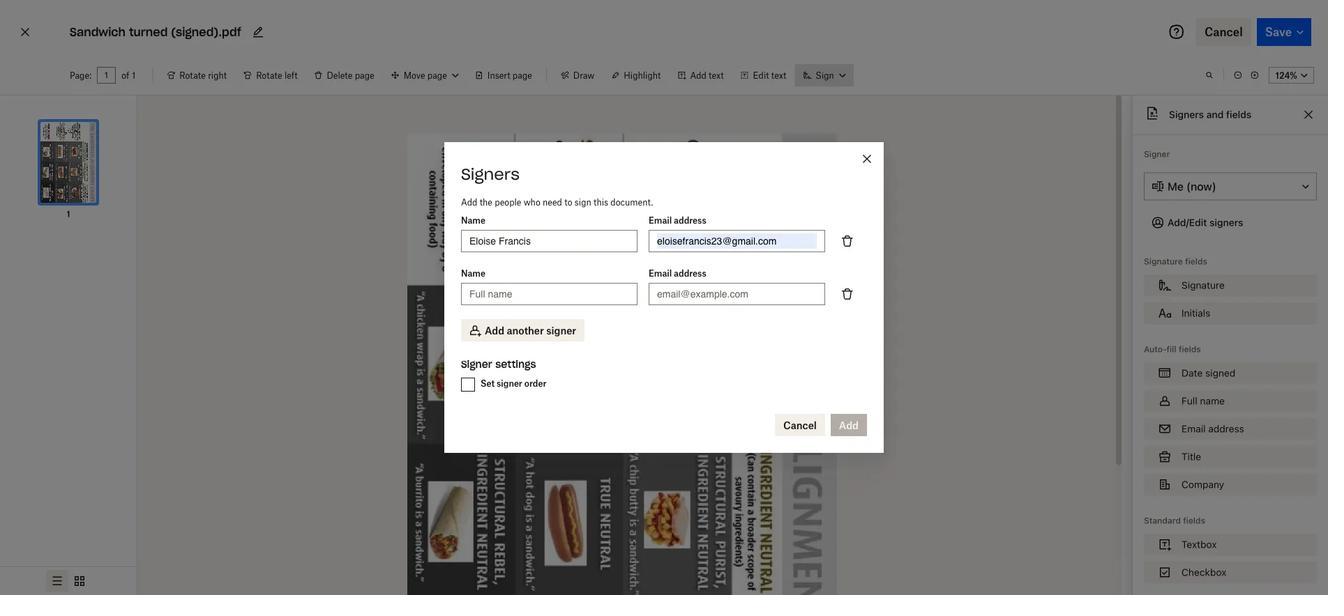 Task type: vqa. For each thing, say whether or not it's contained in the screenshot.
Next
no



Task type: describe. For each thing, give the bounding box(es) containing it.
1 name text field from the top
[[469, 234, 629, 249]]

add another signer button
[[461, 320, 585, 342]]

add text
[[690, 70, 724, 81]]

add another signer
[[485, 325, 576, 337]]

signer settings
[[461, 359, 536, 371]]

signers
[[461, 165, 520, 184]]

edit
[[753, 70, 769, 81]]

1 email address from the top
[[649, 215, 706, 226]]

cancel button
[[775, 414, 825, 437]]

rotate left button
[[235, 64, 306, 87]]

0 horizontal spatial signer
[[497, 378, 522, 389]]

turned
[[129, 25, 168, 39]]

Button to change sidebar grid view to list view radio
[[46, 571, 68, 593]]

settings
[[495, 359, 536, 371]]

insert page button
[[467, 64, 541, 87]]

edit text
[[753, 70, 786, 81]]

Email address text field
[[657, 287, 817, 302]]

highlight
[[624, 70, 661, 81]]

add for add another signer
[[485, 325, 504, 337]]

sign
[[575, 197, 591, 208]]

email for first name text box from the top of the signers dialog
[[649, 215, 672, 226]]

sandwich turned (signed).pdf
[[70, 25, 241, 39]]

rotate for rotate left
[[256, 70, 282, 81]]

email@example.com text field
[[657, 234, 817, 249]]

signer
[[461, 359, 492, 371]]

edit text button
[[732, 64, 795, 87]]

of
[[121, 70, 129, 81]]

set signer order
[[481, 378, 547, 389]]

signer inside button
[[546, 325, 576, 337]]

to
[[565, 197, 572, 208]]

insert
[[487, 70, 510, 81]]

draw button
[[552, 64, 603, 87]]

this
[[594, 197, 608, 208]]

page for delete page
[[355, 70, 374, 81]]

highlight button
[[603, 64, 669, 87]]

rotate left
[[256, 70, 298, 81]]

the
[[480, 197, 492, 208]]

rotate right
[[180, 70, 227, 81]]

signers dialog
[[444, 142, 884, 453]]

order
[[524, 378, 547, 389]]

add text button
[[669, 64, 732, 87]]

who
[[524, 197, 540, 208]]

page 1. selected thumbnail preview element
[[24, 107, 113, 221]]

0 horizontal spatial 1
[[67, 209, 70, 219]]

right
[[208, 70, 227, 81]]



Task type: locate. For each thing, give the bounding box(es) containing it.
1 text from the left
[[709, 70, 724, 81]]

1 vertical spatial 1
[[67, 209, 70, 219]]

add
[[690, 70, 707, 81], [461, 197, 477, 208], [485, 325, 504, 337]]

Button to change sidebar list view to grid view radio
[[68, 571, 91, 593]]

None number field
[[104, 70, 109, 81]]

text left edit
[[709, 70, 724, 81]]

0 horizontal spatial page
[[355, 70, 374, 81]]

people
[[495, 197, 521, 208]]

email for first name text box from the bottom of the signers dialog
[[649, 268, 672, 279]]

rotate for rotate right
[[180, 70, 206, 81]]

email address up email address "text box"
[[649, 268, 706, 279]]

signer right another
[[546, 325, 576, 337]]

email address down document.
[[649, 215, 706, 226]]

rotate
[[180, 70, 206, 81], [256, 70, 282, 81]]

rotate inside button
[[180, 70, 206, 81]]

1 vertical spatial email
[[649, 268, 672, 279]]

0 horizontal spatial add
[[461, 197, 477, 208]]

add left the
[[461, 197, 477, 208]]

0 vertical spatial name
[[461, 215, 486, 226]]

2 email from the top
[[649, 268, 672, 279]]

name text field up add another signer
[[469, 287, 629, 302]]

of 1
[[121, 70, 136, 81]]

page inside insert page button
[[513, 70, 532, 81]]

2 page from the left
[[513, 70, 532, 81]]

0 horizontal spatial rotate
[[180, 70, 206, 81]]

2 vertical spatial add
[[485, 325, 504, 337]]

1 rotate from the left
[[180, 70, 206, 81]]

1 horizontal spatial page
[[513, 70, 532, 81]]

1 page from the left
[[355, 70, 374, 81]]

delete
[[327, 70, 353, 81]]

1 horizontal spatial 1
[[132, 70, 136, 81]]

rotate left "right"
[[180, 70, 206, 81]]

1 horizontal spatial signer
[[546, 325, 576, 337]]

delete page button
[[306, 64, 383, 87]]

0 horizontal spatial text
[[709, 70, 724, 81]]

rotate right button
[[159, 64, 235, 87]]

address for first name text box from the bottom of the signers dialog
[[674, 268, 706, 279]]

0 vertical spatial name text field
[[469, 234, 629, 249]]

2 address from the top
[[674, 268, 706, 279]]

draw
[[573, 70, 595, 81]]

insert page
[[487, 70, 532, 81]]

0 vertical spatial email address
[[649, 215, 706, 226]]

text
[[709, 70, 724, 81], [771, 70, 786, 81]]

add the people who need to sign this document.
[[461, 197, 653, 208]]

email
[[649, 215, 672, 226], [649, 268, 672, 279]]

1 vertical spatial name text field
[[469, 287, 629, 302]]

2 rotate from the left
[[256, 70, 282, 81]]

1
[[132, 70, 136, 81], [67, 209, 70, 219]]

text inside button
[[709, 70, 724, 81]]

1 horizontal spatial rotate
[[256, 70, 282, 81]]

sandwich
[[70, 25, 126, 39]]

0 vertical spatial 1
[[132, 70, 136, 81]]

0 vertical spatial add
[[690, 70, 707, 81]]

2 name text field from the top
[[469, 287, 629, 302]]

left
[[285, 70, 298, 81]]

2 name from the top
[[461, 268, 486, 279]]

address up email address "text box"
[[674, 268, 706, 279]]

page
[[355, 70, 374, 81], [513, 70, 532, 81]]

rotate left left
[[256, 70, 282, 81]]

text for add text
[[709, 70, 724, 81]]

add left another
[[485, 325, 504, 337]]

0 vertical spatial email
[[649, 215, 672, 226]]

2 text from the left
[[771, 70, 786, 81]]

1 vertical spatial name
[[461, 268, 486, 279]]

1 vertical spatial address
[[674, 268, 706, 279]]

add for add text
[[690, 70, 707, 81]]

text right edit
[[771, 70, 786, 81]]

1 name from the top
[[461, 215, 486, 226]]

page right insert on the left top
[[513, 70, 532, 81]]

page right delete
[[355, 70, 374, 81]]

0 vertical spatial address
[[674, 215, 706, 226]]

1 email from the top
[[649, 215, 672, 226]]

page:
[[70, 70, 91, 81]]

Name text field
[[469, 234, 629, 249], [469, 287, 629, 302]]

need
[[543, 197, 562, 208]]

page for insert page
[[513, 70, 532, 81]]

text for edit text
[[771, 70, 786, 81]]

address
[[674, 215, 706, 226], [674, 268, 706, 279]]

2 email address from the top
[[649, 268, 706, 279]]

add for add the people who need to sign this document.
[[461, 197, 477, 208]]

add right highlight
[[690, 70, 707, 81]]

(signed).pdf
[[171, 25, 241, 39]]

signer down settings on the left of page
[[497, 378, 522, 389]]

email address
[[649, 215, 706, 226], [649, 268, 706, 279]]

1 horizontal spatial add
[[485, 325, 504, 337]]

1 vertical spatial signer
[[497, 378, 522, 389]]

cancel
[[783, 420, 817, 431]]

page inside 'delete page' button
[[355, 70, 374, 81]]

name for first name text box from the top of the signers dialog
[[461, 215, 486, 226]]

name
[[461, 215, 486, 226], [461, 268, 486, 279]]

name for first name text box from the bottom of the signers dialog
[[461, 268, 486, 279]]

another
[[507, 325, 544, 337]]

1 vertical spatial email address
[[649, 268, 706, 279]]

address up email@example.com text box
[[674, 215, 706, 226]]

2 horizontal spatial add
[[690, 70, 707, 81]]

name text field down need
[[469, 234, 629, 249]]

address for first name text box from the top of the signers dialog
[[674, 215, 706, 226]]

text inside button
[[771, 70, 786, 81]]

signer
[[546, 325, 576, 337], [497, 378, 522, 389]]

set
[[481, 378, 495, 389]]

1 address from the top
[[674, 215, 706, 226]]

1 vertical spatial add
[[461, 197, 477, 208]]

delete page
[[327, 70, 374, 81]]

document.
[[611, 197, 653, 208]]

cancel image
[[17, 21, 33, 43]]

1 horizontal spatial text
[[771, 70, 786, 81]]

option group
[[0, 567, 137, 596]]

rotate inside button
[[256, 70, 282, 81]]

0 vertical spatial signer
[[546, 325, 576, 337]]



